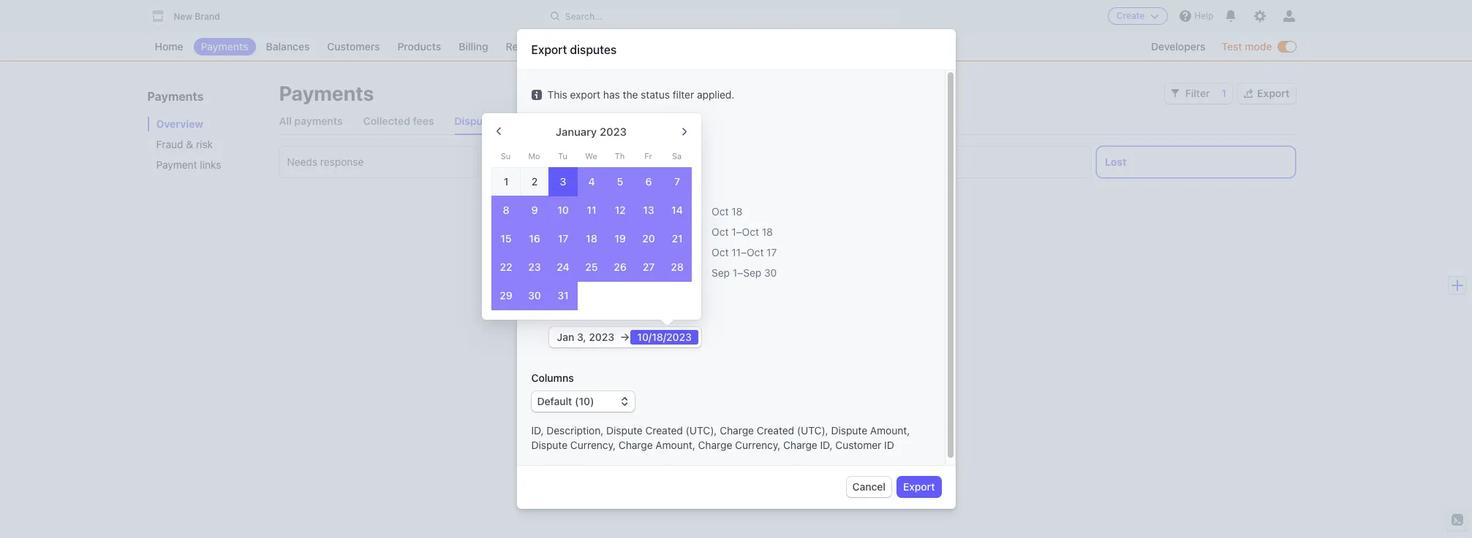 Task type: locate. For each thing, give the bounding box(es) containing it.
developers
[[1151, 40, 1205, 53]]

0 horizontal spatial id,
[[531, 425, 544, 437]]

0 horizontal spatial (utc),
[[686, 425, 717, 437]]

17 up sep 1 – sep 30
[[766, 246, 777, 259]]

currency,
[[570, 439, 616, 452], [735, 439, 780, 452]]

7 down sa
[[674, 176, 680, 188]]

2 last from the top
[[547, 267, 568, 279]]

– up sep 1 – sep 30
[[741, 246, 747, 259]]

(utc), left a
[[797, 425, 828, 437]]

18 up days at the top left of page
[[586, 233, 597, 245]]

11 inside button
[[587, 204, 596, 216]]

all inside button
[[696, 156, 708, 168]]

0 horizontal spatial test
[[641, 414, 661, 426]]

in review
[[491, 156, 533, 168]]

th
[[615, 151, 625, 161]]

0 horizontal spatial 18
[[586, 233, 597, 245]]

17
[[558, 233, 568, 245], [766, 246, 777, 259]]

17 up last 7 days
[[558, 233, 568, 245]]

oct up oct 1 – oct 18
[[712, 205, 729, 218]]

move forward to switch to the next month. image
[[672, 119, 697, 144]]

1 horizontal spatial 11
[[731, 246, 741, 259]]

– for oct 18
[[736, 226, 742, 238]]

in
[[491, 156, 500, 168]]

dispute up transaction at the left
[[606, 425, 643, 437]]

0 vertical spatial month
[[587, 226, 618, 238]]

1 vertical spatial month
[[571, 267, 602, 279]]

1 last from the top
[[547, 246, 568, 259]]

1 horizontal spatial (utc),
[[797, 425, 828, 437]]

1 horizontal spatial export
[[903, 481, 935, 494]]

billing link
[[451, 38, 495, 56]]

11 down oct 1 – oct 18
[[731, 246, 741, 259]]

tab list
[[279, 108, 1295, 135], [279, 147, 1295, 178]]

20
[[642, 233, 655, 245]]

30 button
[[520, 282, 549, 311]]

dispute down the 'description,'
[[531, 439, 568, 452]]

that's
[[697, 443, 724, 455]]

date range
[[531, 185, 584, 197]]

payments up overview
[[147, 90, 204, 103]]

0 vertical spatial disputes
[[570, 43, 617, 56]]

(utc), up that's
[[686, 425, 717, 437]]

cst
[[547, 147, 568, 159]]

15 button
[[491, 224, 521, 254]]

2 vertical spatial –
[[737, 267, 743, 279]]

customer
[[835, 439, 881, 452]]

payments
[[201, 40, 248, 53], [279, 81, 374, 105], [147, 90, 204, 103]]

all
[[279, 115, 292, 127], [518, 115, 531, 127], [696, 156, 708, 168], [547, 287, 560, 300]]

test inside test disputes that weren't decided in your favor will show up here. you can use
[[641, 414, 661, 426]]

25 button
[[577, 253, 606, 282]]

disputes inside test disputes that weren't decided in your favor will show up here. you can use
[[664, 414, 704, 426]]

10
[[557, 204, 569, 216]]

0 horizontal spatial 11
[[587, 204, 596, 216]]

simulate
[[791, 428, 830, 441]]

end date field
[[631, 331, 698, 345]]

– down oct 11 – oct 17
[[737, 267, 743, 279]]

export disputes
[[531, 43, 617, 56]]

mo
[[528, 151, 540, 161]]

filter
[[1185, 87, 1210, 99]]

30 inside button
[[528, 290, 541, 302]]

0 vertical spatial last
[[547, 246, 568, 259]]

test up the here.
[[641, 414, 661, 426]]

zone
[[558, 127, 581, 139]]

2 vertical spatial disputes
[[664, 414, 704, 426]]

custom
[[547, 308, 585, 320]]

su
[[501, 151, 511, 161]]

all payments
[[279, 115, 343, 127]]

collected fees
[[363, 115, 434, 127]]

1 inside button
[[504, 176, 508, 188]]

connect
[[561, 40, 602, 53]]

0 horizontal spatial dispute
[[531, 439, 568, 452]]

disputes up oct 18
[[710, 156, 751, 168]]

0 vertical spatial amount,
[[870, 425, 910, 437]]

overview
[[156, 118, 203, 130]]

–
[[736, 226, 742, 238], [741, 246, 747, 259], [737, 267, 743, 279]]

oct 11 – oct 17
[[712, 246, 777, 259]]

risk
[[196, 138, 213, 151]]

all transactions
[[518, 115, 595, 127]]

0 vertical spatial test
[[1222, 40, 1242, 53]]

1 vertical spatial id,
[[820, 439, 833, 452]]

1 button
[[491, 167, 521, 197]]

month up days at the top left of page
[[587, 226, 618, 238]]

disputes up you on the bottom of the page
[[664, 414, 704, 426]]

id,
[[531, 425, 544, 437], [820, 439, 833, 452]]

all for all payments
[[279, 115, 292, 127]]

2 sep from the left
[[743, 267, 761, 279]]

use
[[708, 428, 725, 441]]

0 vertical spatial 11
[[587, 204, 596, 216]]

in
[[807, 414, 815, 426]]

0 vertical spatial export
[[531, 43, 567, 56]]

1
[[1222, 87, 1226, 99], [504, 176, 508, 188], [731, 226, 736, 238], [733, 267, 737, 279]]

2 tab list from the top
[[279, 147, 1295, 178]]

0 horizontal spatial amount,
[[655, 439, 695, 452]]

export button right 'cancel' button in the right bottom of the page
[[897, 478, 941, 498]]

0 vertical spatial 30
[[764, 267, 777, 279]]

2 vertical spatial export
[[903, 481, 935, 494]]

1 vertical spatial test
[[641, 414, 661, 426]]

collected
[[363, 115, 410, 127]]

1 horizontal spatial 17
[[766, 246, 777, 259]]

2023
[[600, 125, 627, 138]]

28
[[671, 261, 684, 273]]

1 right filter
[[1222, 87, 1226, 99]]

id, left a
[[820, 439, 833, 452]]

7 left days at the top left of page
[[571, 246, 577, 259]]

month
[[587, 226, 618, 238], [571, 267, 602, 279]]

1 vertical spatial tab list
[[279, 147, 1295, 178]]

svg image
[[1171, 89, 1179, 98]]

28 button
[[663, 253, 692, 282]]

dispute up 'customer'
[[831, 425, 867, 437]]

columns
[[531, 372, 574, 385]]

1 horizontal spatial test
[[1222, 40, 1242, 53]]

1 horizontal spatial sep
[[743, 267, 761, 279]]

all left payments
[[279, 115, 292, 127]]

0 vertical spatial export button
[[1238, 83, 1295, 104]]

test
[[727, 428, 746, 441]]

all right sa
[[696, 156, 708, 168]]

home link
[[147, 38, 191, 56]]

1 vertical spatial –
[[741, 246, 747, 259]]

new brand button
[[147, 6, 234, 26]]

test left mode
[[1222, 40, 1242, 53]]

last up 24
[[547, 246, 568, 259]]

(utc),
[[686, 425, 717, 437], [797, 425, 828, 437]]

1 currency, from the left
[[570, 439, 616, 452]]

1 horizontal spatial 7
[[674, 176, 680, 188]]

11 up current month
[[587, 204, 596, 216]]

24
[[557, 261, 569, 273]]

this
[[547, 88, 567, 101]]

1 vertical spatial 11
[[731, 246, 741, 259]]

1 vertical spatial 30
[[528, 290, 541, 302]]

customers link
[[320, 38, 387, 56]]

create button
[[1108, 7, 1168, 25]]

start date field
[[552, 331, 620, 345]]

0 horizontal spatial created
[[645, 425, 683, 437]]

5 button
[[605, 167, 635, 197]]

1 vertical spatial last
[[547, 267, 568, 279]]

fraud & risk link
[[147, 137, 264, 152]]

oct down oct 18
[[712, 226, 729, 238]]

1 vertical spatial 7
[[571, 246, 577, 259]]

test cards link
[[727, 427, 776, 442]]

1 tab list from the top
[[279, 108, 1295, 135]]

test disputes that weren't decided in your favor will show up here. you can use
[[641, 414, 926, 441]]

1 horizontal spatial disputes
[[664, 414, 704, 426]]

1 created from the left
[[645, 425, 683, 437]]

disputes down search…
[[570, 43, 617, 56]]

0 vertical spatial 7
[[674, 176, 680, 188]]

month for last month
[[571, 267, 602, 279]]

23 button
[[520, 253, 549, 282]]

new
[[174, 11, 192, 22]]

test cards
[[727, 428, 776, 441]]

payment
[[156, 159, 197, 171]]

move backward to switch to the previous month. image
[[486, 119, 511, 144]]

decided
[[766, 414, 804, 426]]

id, left the 'description,'
[[531, 425, 544, 437]]

1 down in review
[[504, 176, 508, 188]]

payments up payments
[[279, 81, 374, 105]]

18 up oct 11 – oct 17
[[762, 226, 773, 238]]

cards
[[749, 428, 776, 441]]

0 horizontal spatial disputes
[[570, 43, 617, 56]]

month down days at the top left of page
[[571, 267, 602, 279]]

0 horizontal spatial currency,
[[570, 439, 616, 452]]

amount, left that's
[[655, 439, 695, 452]]

current
[[547, 226, 584, 238]]

1 vertical spatial 17
[[766, 246, 777, 259]]

tab list containing needs response
[[279, 147, 1295, 178]]

1 horizontal spatial created
[[757, 425, 794, 437]]

&
[[186, 138, 193, 151]]

oct for 11
[[712, 246, 729, 259]]

0 horizontal spatial 30
[[528, 290, 541, 302]]

oct up sep 1 – sep 30
[[747, 246, 764, 259]]

1 horizontal spatial currency,
[[735, 439, 780, 452]]

new brand
[[174, 11, 220, 22]]

connect link
[[554, 38, 609, 56]]

30 down oct 11 – oct 17
[[764, 267, 777, 279]]

oct
[[712, 205, 729, 218], [712, 226, 729, 238], [742, 226, 759, 238], [712, 246, 729, 259], [747, 246, 764, 259]]

oct down oct 1 – oct 18
[[712, 246, 729, 259]]

2 created from the left
[[757, 425, 794, 437]]

amount, up id
[[870, 425, 910, 437]]

0 horizontal spatial export button
[[897, 478, 941, 498]]

test
[[1222, 40, 1242, 53], [641, 414, 661, 426]]

2
[[531, 176, 538, 188]]

30 down 23 button
[[528, 290, 541, 302]]

(utc-
[[570, 147, 600, 159]]

in review button
[[483, 147, 682, 178]]

we
[[585, 151, 597, 161]]

0 vertical spatial tab list
[[279, 108, 1295, 135]]

show
[[886, 414, 911, 426]]

last up 31
[[547, 267, 568, 279]]

0 horizontal spatial sep
[[712, 267, 730, 279]]

export button down mode
[[1238, 83, 1295, 104]]

2 horizontal spatial disputes
[[710, 156, 751, 168]]

this export has the status filter applied.
[[547, 88, 734, 101]]

0 horizontal spatial 17
[[558, 233, 568, 245]]

18 up oct 1 – oct 18
[[731, 205, 743, 218]]

0 vertical spatial 17
[[558, 233, 568, 245]]

0 vertical spatial –
[[736, 226, 742, 238]]

1 (utc), from the left
[[686, 425, 717, 437]]

2 horizontal spatial 18
[[762, 226, 773, 238]]

21 button
[[663, 224, 692, 254]]

0 horizontal spatial 7
[[571, 246, 577, 259]]

1 vertical spatial disputes
[[710, 156, 751, 168]]

all left time
[[518, 115, 531, 127]]

dispute
[[606, 425, 643, 437], [831, 425, 867, 437], [531, 439, 568, 452]]

6
[[645, 176, 652, 188]]

2 horizontal spatial export
[[1257, 87, 1290, 99]]

brand
[[195, 11, 220, 22]]

– up oct 11 – oct 17
[[736, 226, 742, 238]]

response
[[320, 156, 364, 168]]

12
[[615, 204, 626, 216]]

oct 18
[[712, 205, 743, 218]]

disputes inside all disputes button
[[710, 156, 751, 168]]



Task type: describe. For each thing, give the bounding box(es) containing it.
17 inside button
[[558, 233, 568, 245]]

transaction
[[641, 443, 694, 455]]

links
[[200, 159, 221, 171]]

time
[[531, 127, 555, 139]]

10 button
[[548, 196, 578, 225]]

06:00)
[[600, 147, 633, 159]]

22
[[500, 261, 512, 273]]

id, description, dispute created (utc), charge created (utc), dispute amount, dispute currency, charge amount, charge currency, charge id, customer id
[[531, 425, 910, 452]]

disputes for export
[[570, 43, 617, 56]]

balances link
[[259, 38, 317, 56]]

14
[[671, 204, 683, 216]]

cst (utc-06:00)
[[547, 147, 633, 159]]

payments link
[[193, 38, 256, 56]]

20 button
[[634, 224, 663, 254]]

today
[[547, 205, 576, 218]]

– for sep 30
[[737, 267, 743, 279]]

oct for 18
[[712, 205, 729, 218]]

1 horizontal spatial id,
[[820, 439, 833, 452]]

– for oct 17
[[741, 246, 747, 259]]

test data
[[715, 62, 757, 71]]

test for test disputes that weren't decided in your favor will show up here. you can use
[[641, 414, 661, 426]]

disputes for test
[[664, 414, 704, 426]]

6 button
[[634, 167, 663, 197]]

17 button
[[548, 224, 578, 254]]

weren't
[[728, 414, 763, 426]]

22 button
[[491, 253, 521, 282]]

needs response button
[[279, 147, 478, 178]]

reports
[[506, 40, 544, 53]]

1 down oct 18
[[731, 226, 736, 238]]

13
[[643, 204, 654, 216]]

filter
[[673, 88, 694, 101]]

1 sep from the left
[[712, 267, 730, 279]]

2 currency, from the left
[[735, 439, 780, 452]]

days
[[579, 246, 602, 259]]

8
[[503, 204, 509, 216]]

1 horizontal spatial 18
[[731, 205, 743, 218]]

utc
[[661, 147, 682, 159]]

2 horizontal spatial dispute
[[831, 425, 867, 437]]

all for all transactions
[[518, 115, 531, 127]]

0 horizontal spatial export
[[531, 43, 567, 56]]

19
[[614, 233, 626, 245]]

7 button
[[663, 167, 692, 197]]

21
[[672, 233, 683, 245]]

31 button
[[548, 282, 578, 311]]

last for last 7 days
[[547, 246, 568, 259]]

1 vertical spatial export button
[[897, 478, 941, 498]]

12 button
[[605, 196, 635, 225]]

data
[[737, 62, 757, 71]]

all for all disputes
[[696, 156, 708, 168]]

all disputes
[[696, 156, 751, 168]]

2 button
[[520, 167, 549, 197]]

13 button
[[634, 196, 663, 225]]

2 (utc), from the left
[[797, 425, 828, 437]]

favor
[[842, 414, 865, 426]]

26
[[614, 261, 627, 273]]

month for current month
[[587, 226, 618, 238]]

a
[[833, 428, 839, 441]]

that
[[707, 414, 725, 426]]

29 button
[[491, 282, 521, 311]]

tab list containing all payments
[[279, 108, 1295, 135]]

9 button
[[520, 196, 549, 225]]

the
[[623, 88, 638, 101]]

payment links
[[156, 159, 221, 171]]

january 2023 region
[[482, 113, 1140, 317]]

18 inside button
[[586, 233, 597, 245]]

oct up oct 11 – oct 17
[[742, 226, 759, 238]]

16 button
[[520, 224, 549, 254]]

cancel
[[852, 481, 886, 494]]

oct for 1
[[712, 226, 729, 238]]

will
[[868, 414, 883, 426]]

products link
[[390, 38, 448, 56]]

1 vertical spatial amount,
[[655, 439, 695, 452]]

Search… search field
[[542, 7, 901, 25]]

last for last month
[[547, 267, 568, 279]]

all up custom
[[547, 287, 560, 300]]

payments
[[294, 115, 343, 127]]

applied.
[[697, 88, 734, 101]]

1 horizontal spatial amount,
[[870, 425, 910, 437]]

test for test mode
[[1222, 40, 1242, 53]]

can
[[688, 428, 705, 441]]

7 inside button
[[674, 176, 680, 188]]

payments down the brand
[[201, 40, 248, 53]]

3 button
[[548, 167, 578, 197]]

needs
[[287, 156, 317, 168]]

31
[[557, 290, 569, 302]]

more button
[[612, 38, 666, 56]]

marked
[[726, 443, 762, 455]]

fraud & risk
[[156, 138, 213, 151]]

14 button
[[663, 196, 692, 225]]

18 button
[[577, 224, 606, 254]]

test
[[715, 62, 735, 71]]

1 horizontal spatial 30
[[764, 267, 777, 279]]

15
[[500, 233, 512, 245]]

1 down oct 11 – oct 17
[[733, 267, 737, 279]]

id
[[884, 439, 894, 452]]

as
[[764, 443, 775, 455]]

january 2023
[[556, 125, 627, 138]]

date
[[531, 185, 554, 197]]

27
[[643, 261, 655, 273]]

balances
[[266, 40, 310, 53]]

25
[[585, 261, 598, 273]]

0 vertical spatial id,
[[531, 425, 544, 437]]

disputes for all
[[710, 156, 751, 168]]

sa
[[672, 151, 682, 161]]

fr
[[644, 151, 652, 161]]

billing
[[459, 40, 488, 53]]

to simulate a disputed transaction that's marked as lost.
[[641, 428, 883, 455]]

disputes link
[[454, 108, 498, 135]]

1 horizontal spatial dispute
[[606, 425, 643, 437]]

fees
[[413, 115, 434, 127]]

search…
[[565, 11, 602, 22]]

1 vertical spatial export
[[1257, 87, 1290, 99]]

you
[[668, 428, 685, 441]]

1 horizontal spatial export button
[[1238, 83, 1295, 104]]



Task type: vqa. For each thing, say whether or not it's contained in the screenshot.
Pinned
no



